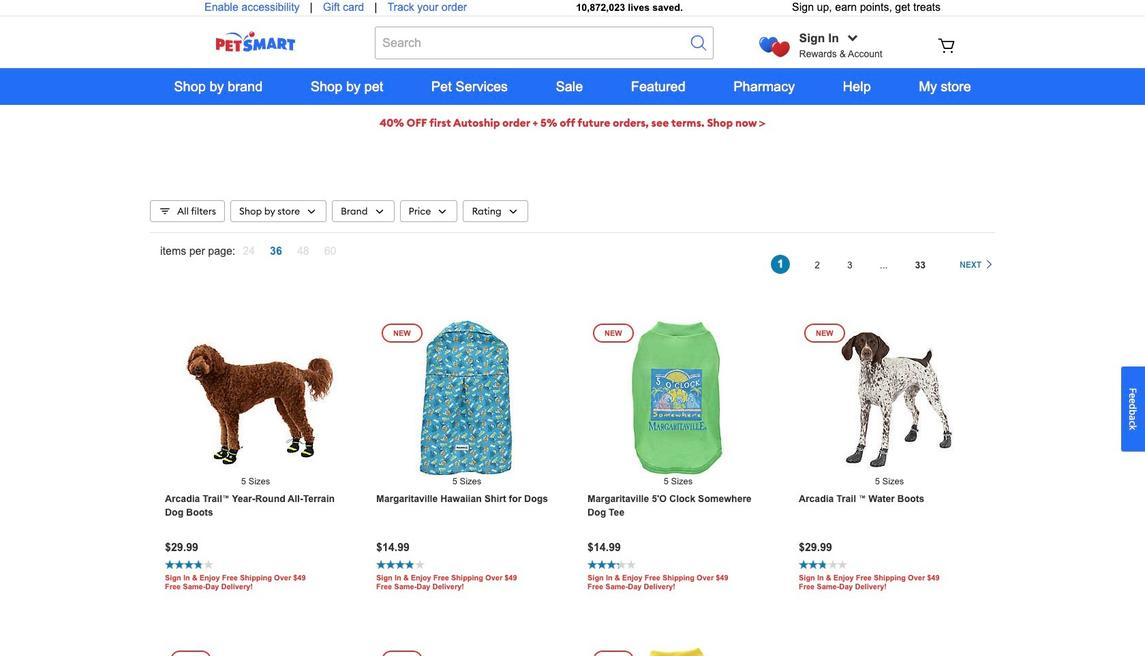 Task type: vqa. For each thing, say whether or not it's contained in the screenshot.
monthly deals, view your local flyer image
no



Task type: describe. For each thing, give the bounding box(es) containing it.
petsmart image
[[191, 31, 321, 52]]

search search field
[[375, 27, 714, 59]]

search image
[[689, 33, 708, 53]]



Task type: locate. For each thing, give the bounding box(es) containing it.
loyalty icon image
[[759, 37, 790, 57]]

None field
[[375, 27, 714, 59]]

None search field
[[375, 27, 714, 59]]



